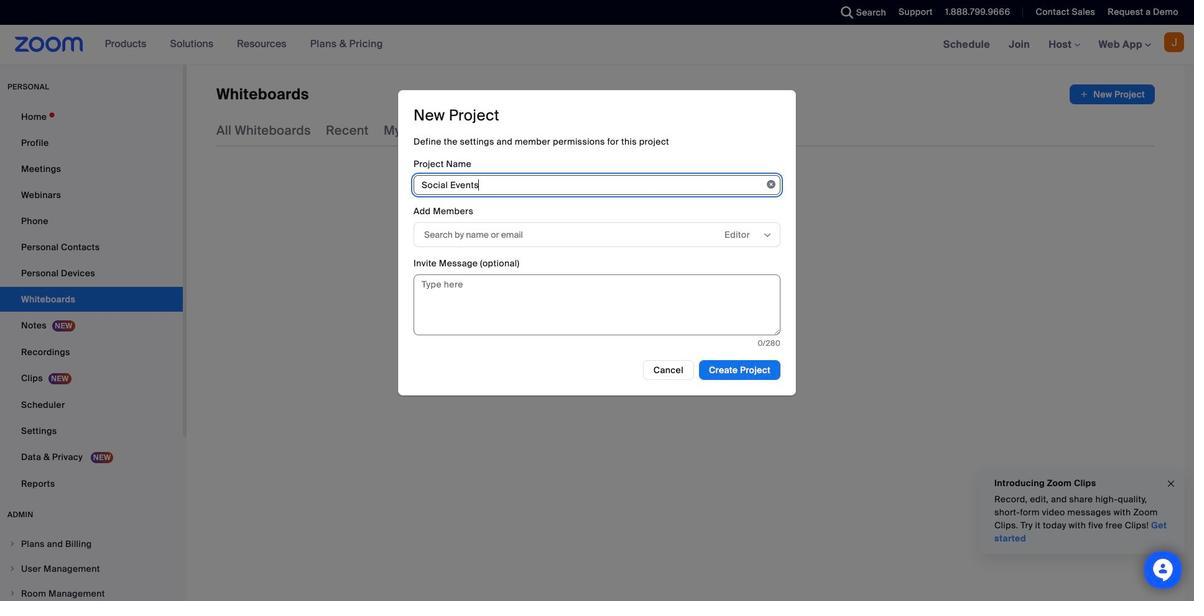 Task type: vqa. For each thing, say whether or not it's contained in the screenshot.
country/region text box
no



Task type: locate. For each thing, give the bounding box(es) containing it.
dialog
[[398, 90, 796, 396]]

meetings navigation
[[934, 25, 1194, 65]]

heading
[[414, 106, 499, 125]]

1 horizontal spatial add image
[[1080, 88, 1088, 101]]

personal menu menu
[[0, 104, 183, 498]]

Search by name or email,Search by name or email text field
[[424, 226, 698, 245]]

1 vertical spatial add image
[[653, 270, 662, 282]]

add image
[[1080, 88, 1088, 101], [653, 270, 662, 282]]

0 horizontal spatial add image
[[653, 270, 662, 282]]

0 vertical spatial add image
[[1080, 88, 1088, 101]]

banner
[[0, 25, 1194, 65]]

admin menu menu
[[0, 533, 183, 602]]



Task type: describe. For each thing, give the bounding box(es) containing it.
product information navigation
[[96, 25, 392, 65]]

tabs of all whiteboard page tab list
[[216, 114, 760, 147]]

e.g. Happy Crew text field
[[414, 175, 780, 195]]

Invite Message (optional) text field
[[414, 275, 780, 336]]

close image
[[1166, 477, 1176, 492]]



